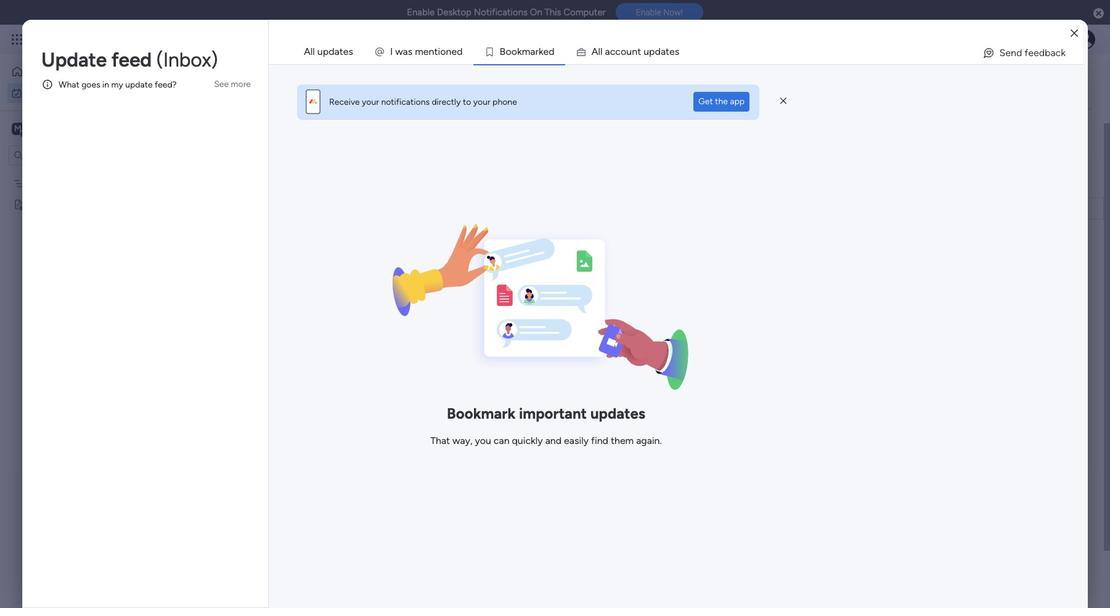 Task type: describe. For each thing, give the bounding box(es) containing it.
1 u from the left
[[627, 46, 632, 57]]

/ for past dates /
[[270, 178, 276, 194]]

3 n from the left
[[632, 46, 638, 57]]

next week /
[[208, 334, 276, 349]]

2 l from the left
[[601, 46, 603, 57]]

a
[[592, 46, 599, 57]]

send
[[1000, 47, 1023, 59]]

can
[[494, 435, 510, 447]]

0 vertical spatial this
[[545, 7, 562, 18]]

update
[[41, 48, 107, 72]]

enable for enable now!
[[636, 8, 662, 17]]

my
[[111, 79, 123, 90]]

you
[[475, 435, 492, 447]]

send feedback button
[[978, 43, 1071, 63]]

a l l a c c o u n t u p d a t e s
[[592, 46, 680, 57]]

notifications
[[474, 7, 528, 18]]

select product image
[[11, 33, 23, 46]]

them
[[611, 435, 634, 447]]

1 e from the left
[[424, 46, 429, 57]]

1 n from the left
[[429, 46, 435, 57]]

what goes in my update feed?
[[59, 79, 177, 90]]

1 s from the left
[[408, 46, 413, 57]]

phone
[[493, 97, 517, 107]]

notifications
[[381, 97, 430, 107]]

the
[[716, 96, 728, 107]]

/ for next week /
[[267, 334, 273, 349]]

update
[[125, 79, 153, 90]]

2 d from the left
[[549, 46, 555, 57]]

lottie animation image
[[0, 484, 157, 608]]

2 u from the left
[[644, 46, 650, 57]]

desktop
[[437, 7, 472, 18]]

see more button
[[209, 75, 256, 94]]

next
[[208, 334, 232, 349]]

/ for this week /
[[265, 289, 271, 305]]

private board image
[[13, 198, 25, 210]]

1 vertical spatial this
[[208, 289, 230, 305]]

update feed (inbox)
[[41, 48, 218, 72]]

my for my work
[[185, 72, 213, 99]]

i w a s m e n t i o n e d
[[390, 46, 463, 57]]

enable now! button
[[616, 3, 704, 22]]

a right b
[[531, 46, 536, 57]]

see
[[214, 79, 229, 89]]

get the app button
[[694, 92, 750, 112]]

2 s from the left
[[675, 46, 680, 57]]

a left the date
[[255, 423, 262, 438]]

easily
[[564, 435, 589, 447]]

home
[[28, 66, 52, 76]]

my work
[[185, 72, 268, 99]]

i
[[438, 46, 441, 57]]

quickly
[[512, 435, 543, 447]]

receive
[[329, 97, 360, 107]]

0 vertical spatial updates
[[318, 46, 353, 57]]

p
[[650, 46, 655, 57]]

2 o from the left
[[506, 46, 512, 57]]

enable for enable desktop notifications on this computer
[[407, 7, 435, 18]]

and
[[546, 435, 562, 447]]

1 t from the left
[[435, 46, 438, 57]]

1 c from the left
[[610, 46, 616, 57]]

2 k from the left
[[539, 46, 544, 57]]

past
[[208, 178, 232, 194]]

3 o from the left
[[512, 46, 518, 57]]

i
[[390, 46, 393, 57]]

find
[[592, 435, 609, 447]]

dapulse x slim image
[[781, 96, 787, 107]]

my work button
[[7, 83, 133, 103]]

important
[[519, 405, 587, 423]]

receive your notifications directly to your phone
[[329, 97, 517, 107]]

again.
[[637, 435, 662, 447]]

directly
[[432, 97, 461, 107]]

0 vertical spatial 0
[[254, 249, 260, 259]]

app
[[731, 96, 745, 107]]



Task type: locate. For each thing, give the bounding box(es) containing it.
0 up this week /
[[254, 249, 260, 259]]

m
[[14, 123, 22, 134]]

0 up without a date /
[[247, 382, 253, 392]]

m for e
[[415, 46, 424, 57]]

my left work
[[27, 87, 39, 98]]

on
[[530, 7, 543, 18]]

date
[[265, 423, 291, 438]]

a right p
[[661, 46, 666, 57]]

d right i
[[457, 46, 463, 57]]

1 horizontal spatial this
[[545, 7, 562, 18]]

r
[[536, 46, 539, 57]]

2 horizontal spatial t
[[666, 46, 670, 57]]

close image
[[1071, 29, 1079, 38]]

u left p
[[627, 46, 632, 57]]

o down desktop
[[441, 46, 446, 57]]

1 horizontal spatial n
[[446, 46, 452, 57]]

d for i w a s m e n t i o n e d
[[457, 46, 463, 57]]

all updates
[[304, 46, 353, 57]]

0 horizontal spatial k
[[518, 46, 522, 57]]

that way, you can quickly and easily find them again.
[[431, 435, 662, 447]]

e right r
[[544, 46, 549, 57]]

3 d from the left
[[655, 46, 661, 57]]

o left r
[[506, 46, 512, 57]]

work
[[41, 87, 60, 98]]

0 horizontal spatial m
[[415, 46, 424, 57]]

0 horizontal spatial my
[[27, 87, 39, 98]]

a right i
[[403, 46, 408, 57]]

goes
[[82, 79, 100, 90]]

bookmark
[[447, 405, 516, 423]]

enable now!
[[636, 8, 683, 17]]

0
[[254, 249, 260, 259], [247, 382, 253, 392]]

week for next
[[235, 334, 264, 349]]

t left p
[[638, 46, 642, 57]]

o right b
[[512, 46, 518, 57]]

4 o from the left
[[621, 46, 627, 57]]

get the app
[[699, 96, 745, 107]]

t right p
[[666, 46, 670, 57]]

1 d from the left
[[457, 46, 463, 57]]

2 your from the left
[[474, 97, 491, 107]]

0 horizontal spatial updates
[[318, 46, 353, 57]]

week up next week / at the bottom left of the page
[[233, 289, 262, 305]]

b o o k m a r k e d
[[500, 46, 555, 57]]

items up without a date /
[[255, 382, 276, 392]]

computer
[[564, 7, 606, 18]]

1 m from the left
[[415, 46, 424, 57]]

Filter dashboard by text search field
[[182, 123, 298, 143]]

2 horizontal spatial d
[[655, 46, 661, 57]]

o left p
[[621, 46, 627, 57]]

2 t from the left
[[638, 46, 642, 57]]

m
[[415, 46, 424, 57], [522, 46, 531, 57]]

l down computer
[[599, 46, 601, 57]]

m left r
[[522, 46, 531, 57]]

a right a
[[605, 46, 610, 57]]

enable
[[407, 7, 435, 18], [636, 8, 662, 17]]

dates
[[235, 178, 267, 194]]

1 horizontal spatial u
[[644, 46, 650, 57]]

more
[[231, 79, 251, 89]]

3 t from the left
[[666, 46, 670, 57]]

what
[[59, 79, 79, 90]]

n
[[429, 46, 435, 57], [446, 46, 452, 57], [632, 46, 638, 57]]

week
[[233, 289, 262, 305], [235, 334, 264, 349]]

1 horizontal spatial your
[[474, 97, 491, 107]]

enable left desktop
[[407, 7, 435, 18]]

1 vertical spatial 0
[[247, 382, 253, 392]]

this right on
[[545, 7, 562, 18]]

0 horizontal spatial your
[[362, 97, 379, 107]]

to
[[463, 97, 472, 107]]

0 horizontal spatial d
[[457, 46, 463, 57]]

get
[[699, 96, 714, 107]]

all
[[304, 46, 315, 57]]

d down enable now!
[[655, 46, 661, 57]]

1 horizontal spatial updates
[[591, 405, 646, 423]]

items up this week /
[[262, 249, 283, 259]]

home button
[[7, 62, 133, 81]]

1 horizontal spatial 0
[[254, 249, 260, 259]]

1 horizontal spatial m
[[522, 46, 531, 57]]

in
[[102, 79, 109, 90]]

this
[[545, 7, 562, 18], [208, 289, 230, 305]]

updates up them
[[591, 405, 646, 423]]

updates
[[318, 46, 353, 57], [591, 405, 646, 423]]

1 horizontal spatial t
[[638, 46, 642, 57]]

0 vertical spatial week
[[233, 289, 262, 305]]

1 vertical spatial week
[[235, 334, 264, 349]]

all updates link
[[294, 40, 363, 64]]

1 horizontal spatial enable
[[636, 8, 662, 17]]

3 e from the left
[[544, 46, 549, 57]]

0 items
[[254, 249, 283, 259], [247, 382, 276, 392]]

0 horizontal spatial this
[[208, 289, 230, 305]]

this week /
[[208, 289, 274, 305]]

now!
[[664, 8, 683, 17]]

lottie animation element
[[0, 484, 157, 608]]

way,
[[453, 435, 473, 447]]

your right to
[[474, 97, 491, 107]]

n right i
[[446, 46, 452, 57]]

c
[[610, 46, 616, 57], [616, 46, 621, 57]]

1 horizontal spatial my
[[185, 72, 213, 99]]

l right a
[[601, 46, 603, 57]]

send feedback
[[1000, 47, 1067, 59]]

e left i
[[424, 46, 429, 57]]

/
[[270, 178, 276, 194], [265, 289, 271, 305], [267, 334, 273, 349], [294, 423, 300, 438]]

t right w
[[435, 46, 438, 57]]

s right w
[[408, 46, 413, 57]]

option
[[0, 172, 157, 175]]

l
[[599, 46, 601, 57], [601, 46, 603, 57]]

list box
[[0, 170, 157, 381]]

bookmark important updates
[[447, 405, 646, 423]]

2 n from the left
[[446, 46, 452, 57]]

u down enable now!
[[644, 46, 650, 57]]

/ right the date
[[294, 423, 300, 438]]

a
[[403, 46, 408, 57], [531, 46, 536, 57], [605, 46, 610, 57], [661, 46, 666, 57], [255, 423, 262, 438]]

1 vertical spatial items
[[255, 382, 276, 392]]

None search field
[[182, 123, 298, 143]]

this up next
[[208, 289, 230, 305]]

d
[[457, 46, 463, 57], [549, 46, 555, 57], [655, 46, 661, 57]]

e right p
[[670, 46, 675, 57]]

without a date /
[[208, 423, 302, 438]]

workspace image
[[12, 122, 24, 135]]

Search in workspace field
[[26, 148, 103, 162]]

1 vertical spatial 0 items
[[247, 382, 276, 392]]

0 horizontal spatial n
[[429, 46, 435, 57]]

1 horizontal spatial k
[[539, 46, 544, 57]]

o
[[441, 46, 446, 57], [506, 46, 512, 57], [512, 46, 518, 57], [621, 46, 627, 57]]

1 k from the left
[[518, 46, 522, 57]]

n left i
[[429, 46, 435, 57]]

/ up next week / at the bottom left of the page
[[265, 289, 271, 305]]

1 horizontal spatial d
[[549, 46, 555, 57]]

week right next
[[235, 334, 264, 349]]

0 horizontal spatial u
[[627, 46, 632, 57]]

feed
[[111, 48, 152, 72]]

d for a l l a c c o u n t u p d a t e s
[[655, 46, 661, 57]]

w
[[396, 46, 403, 57]]

n left p
[[632, 46, 638, 57]]

my for my work
[[27, 87, 39, 98]]

0 vertical spatial items
[[262, 249, 283, 259]]

1 your from the left
[[362, 97, 379, 107]]

t
[[435, 46, 438, 57], [638, 46, 642, 57], [666, 46, 670, 57]]

m left i
[[415, 46, 424, 57]]

enable left "now!"
[[636, 8, 662, 17]]

s
[[408, 46, 413, 57], [675, 46, 680, 57]]

2 m from the left
[[522, 46, 531, 57]]

kendall parks image
[[1076, 30, 1096, 49]]

feed?
[[155, 79, 177, 90]]

(inbox)
[[156, 48, 218, 72]]

0 vertical spatial 0 items
[[254, 249, 283, 259]]

1 o from the left
[[441, 46, 446, 57]]

your
[[362, 97, 379, 107], [474, 97, 491, 107]]

without
[[208, 423, 252, 438]]

my
[[185, 72, 213, 99], [27, 87, 39, 98]]

enable desktop notifications on this computer
[[407, 7, 606, 18]]

dapulse close image
[[1094, 7, 1105, 20]]

items
[[262, 249, 283, 259], [255, 382, 276, 392]]

1 l from the left
[[599, 46, 601, 57]]

2 horizontal spatial n
[[632, 46, 638, 57]]

my left see
[[185, 72, 213, 99]]

past dates /
[[208, 178, 278, 194]]

updates right all
[[318, 46, 353, 57]]

my work
[[27, 87, 60, 98]]

0 items up this week /
[[254, 249, 283, 259]]

0 horizontal spatial 0
[[247, 382, 253, 392]]

workspace selection element
[[12, 121, 103, 137]]

s right p
[[675, 46, 680, 57]]

that
[[431, 435, 450, 447]]

tab list
[[294, 39, 1084, 64]]

/ right next
[[267, 334, 273, 349]]

d right r
[[549, 46, 555, 57]]

/ right dates
[[270, 178, 276, 194]]

1 horizontal spatial s
[[675, 46, 680, 57]]

m for a
[[522, 46, 531, 57]]

tab list containing all updates
[[294, 39, 1084, 64]]

4 e from the left
[[670, 46, 675, 57]]

apps image
[[976, 33, 988, 46]]

1 vertical spatial updates
[[591, 405, 646, 423]]

e
[[424, 46, 429, 57], [452, 46, 457, 57], [544, 46, 549, 57], [670, 46, 675, 57]]

work
[[218, 72, 268, 99]]

week for this
[[233, 289, 262, 305]]

0 horizontal spatial enable
[[407, 7, 435, 18]]

0 horizontal spatial t
[[435, 46, 438, 57]]

your right receive
[[362, 97, 379, 107]]

b
[[500, 46, 506, 57]]

0 horizontal spatial s
[[408, 46, 413, 57]]

my inside "my work" button
[[27, 87, 39, 98]]

u
[[627, 46, 632, 57], [644, 46, 650, 57]]

2 e from the left
[[452, 46, 457, 57]]

see more
[[214, 79, 251, 89]]

feedback
[[1025, 47, 1067, 59]]

enable inside button
[[636, 8, 662, 17]]

m button
[[9, 118, 123, 139]]

e right i
[[452, 46, 457, 57]]

2 c from the left
[[616, 46, 621, 57]]

0 items up without a date /
[[247, 382, 276, 392]]



Task type: vqa. For each thing, say whether or not it's contained in the screenshot.
the app
yes



